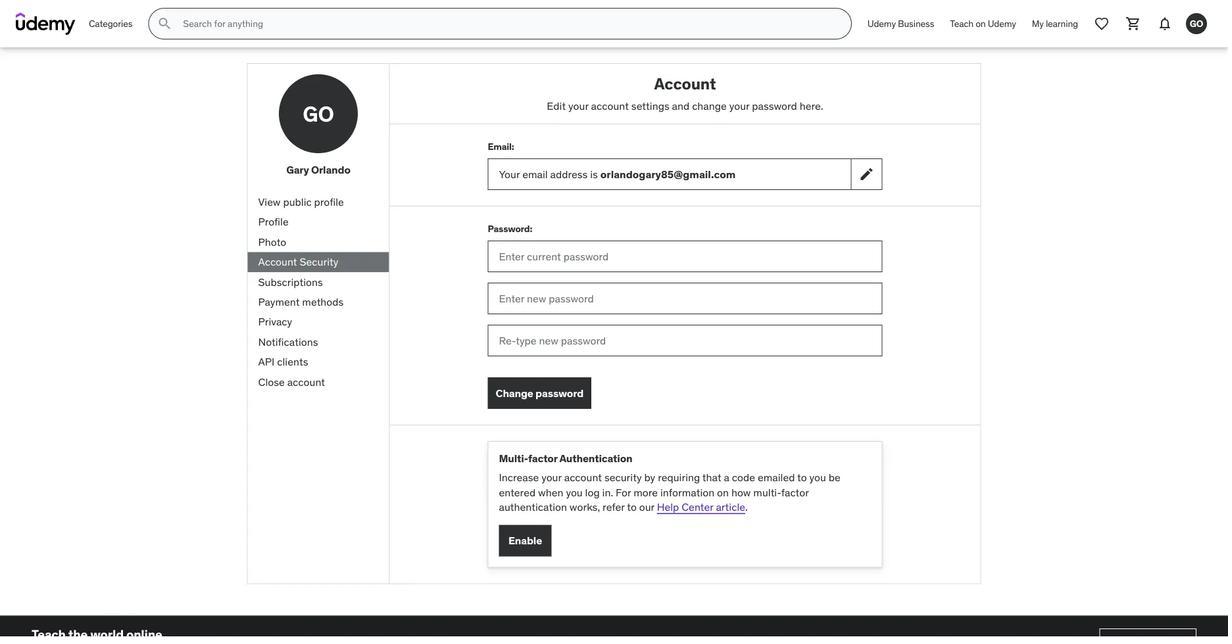 Task type: describe. For each thing, give the bounding box(es) containing it.
password inside the change password button
[[535, 386, 583, 400]]

account inside view public profile profile photo account security subscriptions payment methods privacy notifications api clients close account
[[258, 255, 297, 269]]

subscriptions
[[258, 275, 323, 289]]

be
[[829, 471, 840, 484]]

edit email image
[[859, 167, 874, 182]]

my
[[1032, 18, 1044, 29]]

authentication
[[559, 452, 632, 465]]

information
[[660, 486, 714, 499]]

0 horizontal spatial you
[[566, 486, 583, 499]]

1 horizontal spatial on
[[976, 18, 986, 29]]

entered
[[499, 486, 536, 499]]

requiring
[[658, 471, 700, 484]]

gary orlando
[[286, 163, 350, 177]]

account inside account edit your account settings and change your password here.
[[654, 74, 716, 93]]

my learning link
[[1024, 8, 1086, 39]]

works,
[[569, 500, 600, 514]]

help
[[657, 500, 679, 514]]

api clients link
[[248, 352, 389, 372]]

on inside increase your account security by requiring that a code emailed to you be entered when you log in. for more information on how multi-factor authentication works, refer to our
[[717, 486, 729, 499]]

categories
[[89, 18, 132, 29]]

code
[[732, 471, 755, 484]]

help center article .
[[657, 500, 748, 514]]

by
[[644, 471, 655, 484]]

payment
[[258, 295, 300, 309]]

a
[[724, 471, 729, 484]]

0 vertical spatial factor
[[528, 452, 557, 465]]

account edit your account settings and change your password here.
[[547, 74, 823, 112]]

notifications
[[258, 335, 318, 349]]

multi-
[[499, 452, 528, 465]]

clients
[[277, 355, 308, 369]]

subscriptions link
[[248, 272, 389, 292]]

privacy link
[[248, 312, 389, 332]]

shopping cart with 0 items image
[[1125, 16, 1141, 32]]

profile link
[[248, 212, 389, 232]]

here.
[[800, 99, 823, 112]]

center
[[682, 500, 713, 514]]

authentication
[[499, 500, 567, 514]]

Enter new password password field
[[488, 283, 882, 315]]

your email address is orlandogary85@gmail.com
[[499, 167, 736, 181]]

1 horizontal spatial your
[[568, 99, 589, 112]]

increase your account security by requiring that a code emailed to you be entered when you log in. for more information on how multi-factor authentication works, refer to our
[[499, 471, 840, 514]]

change
[[692, 99, 727, 112]]

change password
[[496, 386, 583, 400]]

my learning
[[1032, 18, 1078, 29]]

udemy business link
[[860, 8, 942, 39]]

settings
[[631, 99, 669, 112]]

our
[[639, 500, 654, 514]]

account inside view public profile profile photo account security subscriptions payment methods privacy notifications api clients close account
[[287, 375, 325, 389]]

account security link
[[248, 252, 389, 272]]

gary
[[286, 163, 309, 177]]

your inside increase your account security by requiring that a code emailed to you be entered when you log in. for more information on how multi-factor authentication works, refer to our
[[541, 471, 562, 484]]

1 horizontal spatial to
[[797, 471, 807, 484]]

learning
[[1046, 18, 1078, 29]]

and
[[672, 99, 690, 112]]

account inside increase your account security by requiring that a code emailed to you be entered when you log in. for more information on how multi-factor authentication works, refer to our
[[564, 471, 602, 484]]

udemy image
[[16, 12, 76, 35]]

password inside account edit your account settings and change your password here.
[[752, 99, 797, 112]]

go inside go link
[[1190, 17, 1203, 29]]

udemy business
[[867, 18, 934, 29]]

1 vertical spatial to
[[627, 500, 637, 514]]

profile
[[314, 195, 344, 209]]

.
[[745, 500, 748, 514]]

view public profile link
[[248, 192, 389, 212]]

enable button
[[499, 525, 552, 557]]

close
[[258, 375, 285, 389]]

security
[[604, 471, 642, 484]]

factor inside increase your account security by requiring that a code emailed to you be entered when you log in. for more information on how multi-factor authentication works, refer to our
[[781, 486, 809, 499]]

Search for anything text field
[[180, 12, 835, 35]]

0 vertical spatial you
[[809, 471, 826, 484]]

public
[[283, 195, 312, 209]]

Password: password field
[[488, 241, 882, 272]]

in.
[[602, 486, 613, 499]]

view
[[258, 195, 281, 209]]

1 udemy from the left
[[867, 18, 896, 29]]

log
[[585, 486, 600, 499]]



Task type: locate. For each thing, give the bounding box(es) containing it.
increase
[[499, 471, 539, 484]]

factor
[[528, 452, 557, 465], [781, 486, 809, 499]]

when
[[538, 486, 563, 499]]

go link
[[1181, 8, 1212, 39]]

0 horizontal spatial on
[[717, 486, 729, 499]]

2 vertical spatial account
[[564, 471, 602, 484]]

security
[[300, 255, 338, 269]]

0 horizontal spatial to
[[627, 500, 637, 514]]

your right change
[[729, 99, 749, 112]]

notifications image
[[1157, 16, 1173, 32]]

your up when
[[541, 471, 562, 484]]

factor down emailed
[[781, 486, 809, 499]]

you left be
[[809, 471, 826, 484]]

1 vertical spatial account
[[287, 375, 325, 389]]

notifications link
[[248, 332, 389, 352]]

address
[[550, 167, 588, 181]]

account left settings
[[591, 99, 629, 112]]

how
[[731, 486, 751, 499]]

1 horizontal spatial factor
[[781, 486, 809, 499]]

email:
[[488, 141, 514, 152]]

article
[[716, 500, 745, 514]]

edit
[[547, 99, 566, 112]]

0 horizontal spatial your
[[541, 471, 562, 484]]

1 horizontal spatial go
[[1190, 17, 1203, 29]]

0 vertical spatial go
[[1190, 17, 1203, 29]]

0 vertical spatial on
[[976, 18, 986, 29]]

business
[[898, 18, 934, 29]]

to right emailed
[[797, 471, 807, 484]]

wishlist image
[[1094, 16, 1110, 32]]

is
[[590, 167, 598, 181]]

0 horizontal spatial password
[[535, 386, 583, 400]]

submit search image
[[157, 16, 173, 32]]

password left here.
[[752, 99, 797, 112]]

1 horizontal spatial password
[[752, 99, 797, 112]]

account down the photo
[[258, 255, 297, 269]]

password:
[[488, 223, 532, 235]]

privacy
[[258, 315, 292, 329]]

0 horizontal spatial account
[[258, 255, 297, 269]]

1 horizontal spatial udemy
[[988, 18, 1016, 29]]

udemy left business
[[867, 18, 896, 29]]

0 vertical spatial password
[[752, 99, 797, 112]]

close account link
[[248, 372, 389, 392]]

on
[[976, 18, 986, 29], [717, 486, 729, 499]]

udemy left my
[[988, 18, 1016, 29]]

change
[[496, 386, 533, 400]]

0 horizontal spatial factor
[[528, 452, 557, 465]]

1 vertical spatial go
[[303, 101, 334, 127]]

that
[[702, 471, 721, 484]]

change password button
[[488, 378, 591, 409]]

teach on udemy link
[[942, 8, 1024, 39]]

go right notifications image
[[1190, 17, 1203, 29]]

email
[[522, 167, 548, 181]]

account inside account edit your account settings and change your password here.
[[591, 99, 629, 112]]

your
[[499, 167, 520, 181]]

account
[[591, 99, 629, 112], [287, 375, 325, 389], [564, 471, 602, 484]]

1 vertical spatial password
[[535, 386, 583, 400]]

1 vertical spatial account
[[258, 255, 297, 269]]

payment methods link
[[248, 292, 389, 312]]

Re-type new password password field
[[488, 325, 882, 357]]

profile
[[258, 215, 289, 229]]

password right change
[[535, 386, 583, 400]]

teach on udemy
[[950, 18, 1016, 29]]

2 udemy from the left
[[988, 18, 1016, 29]]

go up gary orlando
[[303, 101, 334, 127]]

1 horizontal spatial you
[[809, 471, 826, 484]]

categories button
[[81, 8, 140, 39]]

orlandogary85@gmail.com
[[600, 167, 736, 181]]

enable
[[508, 534, 542, 548]]

0 vertical spatial to
[[797, 471, 807, 484]]

0 vertical spatial account
[[654, 74, 716, 93]]

on down a
[[717, 486, 729, 499]]

2 horizontal spatial your
[[729, 99, 749, 112]]

multi-
[[753, 486, 781, 499]]

photo
[[258, 235, 286, 249]]

to left our
[[627, 500, 637, 514]]

api
[[258, 355, 275, 369]]

teach
[[950, 18, 973, 29]]

account up log
[[564, 471, 602, 484]]

view public profile profile photo account security subscriptions payment methods privacy notifications api clients close account
[[258, 195, 344, 389]]

your
[[568, 99, 589, 112], [729, 99, 749, 112], [541, 471, 562, 484]]

udemy
[[867, 18, 896, 29], [988, 18, 1016, 29]]

orlando
[[311, 163, 350, 177]]

1 vertical spatial factor
[[781, 486, 809, 499]]

more
[[634, 486, 658, 499]]

photo link
[[248, 232, 389, 252]]

1 vertical spatial you
[[566, 486, 583, 499]]

account
[[654, 74, 716, 93], [258, 255, 297, 269]]

account down api clients link
[[287, 375, 325, 389]]

on right teach
[[976, 18, 986, 29]]

0 horizontal spatial udemy
[[867, 18, 896, 29]]

1 horizontal spatial account
[[654, 74, 716, 93]]

you up works,
[[566, 486, 583, 499]]

methods
[[302, 295, 344, 309]]

multi-factor authentication
[[499, 452, 632, 465]]

your right edit
[[568, 99, 589, 112]]

factor up increase
[[528, 452, 557, 465]]

1 vertical spatial on
[[717, 486, 729, 499]]

0 vertical spatial account
[[591, 99, 629, 112]]

refer
[[603, 500, 625, 514]]

to
[[797, 471, 807, 484], [627, 500, 637, 514]]

0 horizontal spatial go
[[303, 101, 334, 127]]

emailed
[[758, 471, 795, 484]]

you
[[809, 471, 826, 484], [566, 486, 583, 499]]

password
[[752, 99, 797, 112], [535, 386, 583, 400]]

for
[[616, 486, 631, 499]]

help center article link
[[657, 500, 745, 514]]

account up and
[[654, 74, 716, 93]]



Task type: vqa. For each thing, say whether or not it's contained in the screenshot.
"password"
yes



